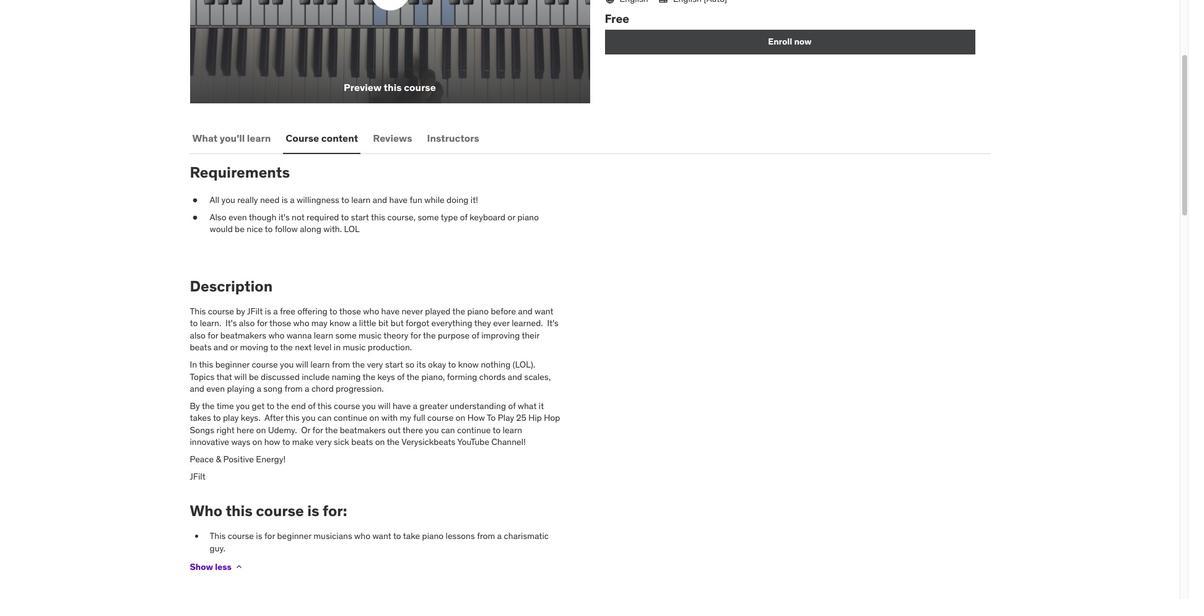 Task type: describe. For each thing, give the bounding box(es) containing it.
though
[[249, 212, 277, 223]]

1 horizontal spatial beats
[[352, 437, 373, 448]]

forming
[[447, 372, 477, 383]]

this right who
[[226, 502, 253, 521]]

to inside this course is for beginner musicians who want to take piano lessons from a charismatic guy.
[[393, 531, 401, 542]]

0 vertical spatial have
[[390, 195, 408, 206]]

0 horizontal spatial beatmakers
[[220, 330, 266, 341]]

doing
[[447, 195, 469, 206]]

this right in
[[199, 359, 213, 371]]

topics
[[190, 372, 215, 383]]

it's
[[279, 212, 290, 223]]

course down energy! at the left of page
[[256, 502, 304, 521]]

1 vertical spatial very
[[316, 437, 332, 448]]

what you'll learn
[[192, 132, 271, 144]]

and down topics
[[190, 384, 204, 395]]

is left for:
[[307, 502, 320, 521]]

who
[[190, 502, 223, 521]]

this inside the also even though it's not required to start this course, some type of keyboard or piano would be nice to follow along with.  lol
[[371, 212, 386, 223]]

take
[[403, 531, 420, 542]]

piano,
[[422, 372, 445, 383]]

hop
[[544, 413, 560, 424]]

show less button
[[190, 555, 244, 580]]

free
[[605, 11, 630, 26]]

positive
[[223, 454, 254, 465]]

to right willingness
[[341, 195, 349, 206]]

to right 'moving'
[[270, 342, 278, 353]]

the up naming
[[352, 359, 365, 371]]

with.
[[324, 224, 342, 235]]

reviews button
[[371, 123, 415, 153]]

1 vertical spatial jfilt
[[190, 471, 206, 483]]

0 vertical spatial music
[[359, 330, 382, 341]]

with
[[382, 413, 398, 424]]

0 horizontal spatial will
[[234, 372, 247, 383]]

the down forgot
[[423, 330, 436, 341]]

closed captions image
[[659, 0, 668, 4]]

and up learned.
[[518, 306, 533, 317]]

channel!
[[492, 437, 526, 448]]

learn.
[[200, 318, 221, 329]]

on down with
[[375, 437, 385, 448]]

it!
[[471, 195, 478, 206]]

this inside button
[[384, 81, 402, 94]]

that
[[217, 372, 232, 383]]

1 vertical spatial from
[[285, 384, 303, 395]]

in
[[190, 359, 197, 371]]

time
[[217, 401, 234, 412]]

scales,
[[525, 372, 551, 383]]

here
[[237, 425, 254, 436]]

less
[[215, 562, 232, 573]]

of right keys
[[397, 372, 405, 383]]

of down they
[[472, 330, 480, 341]]

preview
[[344, 81, 382, 94]]

to right "okay"
[[448, 359, 456, 371]]

0 vertical spatial very
[[367, 359, 383, 371]]

by
[[236, 306, 245, 317]]

course language image
[[605, 0, 615, 4]]

need
[[260, 195, 280, 206]]

naming
[[332, 372, 361, 383]]

or inside this course by jfilt is a free offering to those who have never played the piano before and want to learn.  it's also for those who may know a little bit but forgot everything they ever learned.  it's also for beatmakers who wanna learn some music theory for the purpose of improving their beats and or moving to the next level in music production. in this beginner course you will learn from the very start so its okay to know nothing (lol). topics that will be discussed include naming the keys of the piano, forming chords and scales, and even playing a song from a chord progression. by the time you get to the end of this course you will have a greater understanding of what it takes to play keys.  after this you can continue on with my full course on how to play 25 hip hop songs right here on udemy.  or for the beatmakers out there you can continue to learn innovative ways on how to make very sick beats on the verysickbeats youtube channel! peace & positive energy! jfilt
[[230, 342, 238, 353]]

xsmall image for all
[[190, 195, 200, 207]]

course,
[[388, 212, 416, 223]]

by
[[190, 401, 200, 412]]

to left play
[[213, 413, 221, 424]]

before
[[491, 306, 516, 317]]

to right get
[[267, 401, 275, 412]]

is inside this course is for beginner musicians who want to take piano lessons from a charismatic guy.
[[256, 531, 262, 542]]

want inside this course by jfilt is a free offering to those who have never played the piano before and want to learn.  it's also for those who may know a little bit but forgot everything they ever learned.  it's also for beatmakers who wanna learn some music theory for the purpose of improving their beats and or moving to the next level in music production. in this beginner course you will learn from the very start so its okay to know nothing (lol). topics that will be discussed include naming the keys of the piano, forming chords and scales, and even playing a song from a chord progression. by the time you get to the end of this course you will have a greater understanding of what it takes to play keys.  after this you can continue on with my full course on how to play 25 hip hop songs right here on udemy.  or for the beatmakers out there you can continue to learn innovative ways on how to make very sick beats on the verysickbeats youtube channel! peace & positive energy! jfilt
[[535, 306, 554, 317]]

nothing
[[481, 359, 511, 371]]

to left the learn.
[[190, 318, 198, 329]]

course
[[286, 132, 319, 144]]

a left the free
[[273, 306, 278, 317]]

1 horizontal spatial those
[[339, 306, 361, 317]]

you up verysickbeats
[[425, 425, 439, 436]]

keyboard
[[470, 212, 506, 223]]

1 vertical spatial have
[[381, 306, 400, 317]]

for up 'moving'
[[257, 318, 268, 329]]

who up "little"
[[363, 306, 379, 317]]

charismatic
[[504, 531, 549, 542]]

moving
[[240, 342, 268, 353]]

it
[[539, 401, 544, 412]]

bit
[[379, 318, 389, 329]]

really
[[237, 195, 258, 206]]

0 vertical spatial continue
[[334, 413, 368, 424]]

you down end
[[302, 413, 316, 424]]

a left song
[[257, 384, 262, 395]]

everything
[[432, 318, 473, 329]]

1 horizontal spatial also
[[239, 318, 255, 329]]

type
[[441, 212, 458, 223]]

what you'll learn button
[[190, 123, 273, 153]]

enroll
[[769, 36, 793, 47]]

also even though it's not required to start this course, some type of keyboard or piano would be nice to follow along with.  lol
[[210, 212, 539, 235]]

instructors button
[[425, 123, 482, 153]]

xsmall image for also
[[190, 212, 200, 224]]

forgot
[[406, 318, 430, 329]]

for down the learn.
[[208, 330, 218, 341]]

of what
[[508, 401, 537, 412]]

you right all
[[222, 195, 235, 206]]

innovative
[[190, 437, 229, 448]]

play
[[223, 413, 239, 424]]

this for this course by jfilt is a free offering to those who have never played the piano before and want to learn.  it's also for those who may know a little bit but forgot everything they ever learned.  it's also for beatmakers who wanna learn some music theory for the purpose of improving their beats and or moving to the next level in music production. in this beginner course you will learn from the very start so its okay to know nothing (lol). topics that will be discussed include naming the keys of the piano, forming chords and scales, and even playing a song from a chord progression. by the time you get to the end of this course you will have a greater understanding of what it takes to play keys.  after this you can continue on with my full course on how to play 25 hip hop songs right here on udemy.  or for the beatmakers out there you can continue to learn innovative ways on how to make very sick beats on the verysickbeats youtube channel! peace & positive energy! jfilt
[[190, 306, 206, 317]]

fun
[[410, 195, 423, 206]]

you down progression.
[[362, 401, 376, 412]]

the up everything
[[453, 306, 465, 317]]

requirements
[[190, 163, 290, 182]]

be inside the also even though it's not required to start this course, some type of keyboard or piano would be nice to follow along with.  lol
[[235, 224, 245, 235]]

who left wanna on the left bottom
[[269, 330, 285, 341]]

2 vertical spatial have
[[393, 401, 411, 412]]

next
[[295, 342, 312, 353]]

playing
[[227, 384, 255, 395]]

for up make
[[313, 425, 323, 436]]

while
[[425, 195, 445, 206]]

chords
[[480, 372, 506, 383]]

on left with
[[370, 413, 379, 424]]

youtube
[[457, 437, 490, 448]]

okay
[[428, 359, 446, 371]]

never
[[402, 306, 423, 317]]

the left end
[[277, 401, 289, 412]]

its
[[417, 359, 426, 371]]

udemy.
[[268, 425, 297, 436]]

guy.
[[210, 543, 225, 554]]

who this course is for:
[[190, 502, 347, 521]]

the down "out"
[[387, 437, 400, 448]]

of right end
[[308, 401, 316, 412]]

for:
[[323, 502, 347, 521]]

this course is for beginner musicians who want to take piano lessons from a charismatic guy.
[[210, 531, 549, 554]]

instructors
[[427, 132, 480, 144]]

you'll
[[220, 132, 245, 144]]

all you really need is a willingness to learn and have fun while doing it!
[[210, 195, 478, 206]]

greater understanding
[[420, 401, 506, 412]]

on left how
[[253, 437, 262, 448]]

for inside this course is for beginner musicians who want to take piano lessons from a charismatic guy.
[[265, 531, 275, 542]]

1 horizontal spatial will
[[378, 401, 391, 412]]

and up the also even though it's not required to start this course, some type of keyboard or piano would be nice to follow along with.  lol
[[373, 195, 387, 206]]

for down forgot
[[411, 330, 421, 341]]

this for this course is for beginner musicians who want to take piano lessons from a charismatic guy.
[[210, 531, 226, 542]]

you up keys.
[[236, 401, 250, 412]]



Task type: vqa. For each thing, say whether or not it's contained in the screenshot.
bottom "continue"
yes



Task type: locate. For each thing, give the bounding box(es) containing it.
make
[[292, 437, 314, 448]]

course right preview
[[404, 81, 436, 94]]

this inside this course by jfilt is a free offering to those who have never played the piano before and want to learn.  it's also for those who may know a little bit but forgot everything they ever learned.  it's also for beatmakers who wanna learn some music theory for the purpose of improving their beats and or moving to the next level in music production. in this beginner course you will learn from the very start so its okay to know nothing (lol). topics that will be discussed include naming the keys of the piano, forming chords and scales, and even playing a song from a chord progression. by the time you get to the end of this course you will have a greater understanding of what it takes to play keys.  after this you can continue on with my full course on how to play 25 hip hop songs right here on udemy.  or for the beatmakers out there you can continue to learn innovative ways on how to make very sick beats on the verysickbeats youtube channel! peace & positive energy! jfilt
[[190, 306, 206, 317]]

0 vertical spatial piano
[[518, 212, 539, 223]]

content
[[321, 132, 358, 144]]

piano for the
[[468, 306, 489, 317]]

1 horizontal spatial even
[[229, 212, 247, 223]]

learn up the also even though it's not required to start this course, some type of keyboard or piano would be nice to follow along with.  lol
[[351, 195, 371, 206]]

who right musicians
[[355, 531, 371, 542]]

piano inside this course by jfilt is a free offering to those who have never played the piano before and want to learn.  it's also for those who may know a little bit but forgot everything they ever learned.  it's also for beatmakers who wanna learn some music theory for the purpose of improving their beats and or moving to the next level in music production. in this beginner course you will learn from the very start so its okay to know nothing (lol). topics that will be discussed include naming the keys of the piano, forming chords and scales, and even playing a song from a chord progression. by the time you get to the end of this course you will have a greater understanding of what it takes to play keys.  after this you can continue on with my full course on how to play 25 hip hop songs right here on udemy.  or for the beatmakers out there you can continue to learn innovative ways on how to make very sick beats on the verysickbeats youtube channel! peace & positive energy! jfilt
[[468, 306, 489, 317]]

keys
[[378, 372, 395, 383]]

jfilt
[[247, 306, 263, 317], [190, 471, 206, 483]]

would
[[210, 224, 233, 235]]

xsmall image
[[190, 195, 200, 207], [190, 212, 200, 224], [234, 563, 244, 573]]

0 vertical spatial want
[[535, 306, 554, 317]]

1 vertical spatial beginner
[[277, 531, 312, 542]]

0 horizontal spatial those
[[270, 318, 291, 329]]

&
[[216, 454, 221, 465]]

beats right sick on the left of the page
[[352, 437, 373, 448]]

some up in at bottom left
[[336, 330, 357, 341]]

play
[[498, 413, 514, 424]]

1 horizontal spatial continue
[[457, 425, 491, 436]]

energy!
[[256, 454, 286, 465]]

start up keys
[[385, 359, 403, 371]]

the up sick on the left of the page
[[325, 425, 338, 436]]

1 horizontal spatial some
[[418, 212, 439, 223]]

2 vertical spatial from
[[477, 531, 495, 542]]

lol
[[344, 224, 360, 235]]

may
[[312, 318, 328, 329]]

1 vertical spatial continue
[[457, 425, 491, 436]]

1 horizontal spatial from
[[332, 359, 350, 371]]

course inside this course is for beginner musicians who want to take piano lessons from a charismatic guy.
[[228, 531, 254, 542]]

this down chord
[[318, 401, 332, 412]]

to right offering on the left bottom
[[330, 306, 337, 317]]

so
[[406, 359, 415, 371]]

and down (lol).
[[508, 372, 523, 383]]

also down by
[[239, 318, 255, 329]]

0 horizontal spatial very
[[316, 437, 332, 448]]

beginner inside this course is for beginner musicians who want to take piano lessons from a charismatic guy.
[[277, 531, 312, 542]]

0 horizontal spatial can
[[318, 413, 332, 424]]

piano for or
[[518, 212, 539, 223]]

learn up channel!
[[503, 425, 522, 436]]

of
[[460, 212, 468, 223], [472, 330, 480, 341], [397, 372, 405, 383], [308, 401, 316, 412]]

piano right take at left
[[422, 531, 444, 542]]

this
[[190, 306, 206, 317], [210, 531, 226, 542]]

2 horizontal spatial from
[[477, 531, 495, 542]]

peace
[[190, 454, 214, 465]]

1 vertical spatial even
[[207, 384, 225, 395]]

this inside this course is for beginner musicians who want to take piano lessons from a charismatic guy.
[[210, 531, 226, 542]]

this down end
[[286, 413, 300, 424]]

0 vertical spatial beginner
[[215, 359, 250, 371]]

1 horizontal spatial very
[[367, 359, 383, 371]]

1 vertical spatial or
[[230, 342, 238, 353]]

this
[[384, 81, 402, 94], [371, 212, 386, 223], [199, 359, 213, 371], [318, 401, 332, 412], [286, 413, 300, 424], [226, 502, 253, 521]]

have up my
[[393, 401, 411, 412]]

1 horizontal spatial or
[[508, 212, 516, 223]]

to down the to on the bottom of the page
[[493, 425, 501, 436]]

0 horizontal spatial even
[[207, 384, 225, 395]]

my
[[400, 413, 412, 424]]

or
[[508, 212, 516, 223], [230, 342, 238, 353]]

be inside this course by jfilt is a free offering to those who have never played the piano before and want to learn.  it's also for those who may know a little bit but forgot everything they ever learned.  it's also for beatmakers who wanna learn some music theory for the purpose of improving their beats and or moving to the next level in music production. in this beginner course you will learn from the very start so its okay to know nothing (lol). topics that will be discussed include naming the keys of the piano, forming chords and scales, and even playing a song from a chord progression. by the time you get to the end of this course you will have a greater understanding of what it takes to play keys.  after this you can continue on with my full course on how to play 25 hip hop songs right here on udemy.  or for the beatmakers out there you can continue to learn innovative ways on how to make very sick beats on the verysickbeats youtube channel! peace & positive energy! jfilt
[[249, 372, 259, 383]]

get
[[252, 401, 265, 412]]

played
[[425, 306, 451, 317]]

beatmakers up 'moving'
[[220, 330, 266, 341]]

music
[[359, 330, 382, 341], [343, 342, 366, 353]]

1 horizontal spatial beatmakers
[[340, 425, 386, 436]]

learn right 'you'll'
[[247, 132, 271, 144]]

even right also
[[229, 212, 247, 223]]

1 vertical spatial this
[[210, 531, 226, 542]]

this up guy.
[[210, 531, 226, 542]]

beginner down who this course is for:
[[277, 531, 312, 542]]

0 horizontal spatial be
[[235, 224, 245, 235]]

include
[[302, 372, 330, 383]]

1 vertical spatial be
[[249, 372, 259, 383]]

right
[[217, 425, 235, 436]]

learned.
[[512, 318, 543, 329]]

in
[[334, 342, 341, 353]]

(lol).
[[513, 359, 536, 371]]

want inside this course is for beginner musicians who want to take piano lessons from a charismatic guy.
[[373, 531, 392, 542]]

can
[[318, 413, 332, 424], [441, 425, 455, 436]]

0 vertical spatial xsmall image
[[190, 195, 200, 207]]

their
[[522, 330, 540, 341]]

discussed
[[261, 372, 300, 383]]

full
[[414, 413, 426, 424]]

1 horizontal spatial this
[[210, 531, 226, 542]]

1 vertical spatial those
[[270, 318, 291, 329]]

2 vertical spatial piano
[[422, 531, 444, 542]]

1 horizontal spatial know
[[458, 359, 479, 371]]

have
[[390, 195, 408, 206], [381, 306, 400, 317], [393, 401, 411, 412]]

learn
[[247, 132, 271, 144], [351, 195, 371, 206], [314, 330, 333, 341], [503, 425, 522, 436]]

or right 'keyboard' at the left
[[508, 212, 516, 223]]

or inside the also even though it's not required to start this course, some type of keyboard or piano would be nice to follow along with.  lol
[[508, 212, 516, 223]]

show
[[190, 562, 213, 573]]

production.
[[368, 342, 412, 353]]

course up discussed
[[252, 359, 278, 371]]

beginner
[[215, 359, 250, 371], [277, 531, 312, 542]]

the right the by
[[202, 401, 215, 412]]

is inside this course by jfilt is a free offering to those who have never played the piano before and want to learn.  it's also for those who may know a little bit but forgot everything they ever learned.  it's also for beatmakers who wanna learn some music theory for the purpose of improving their beats and or moving to the next level in music production. in this beginner course you will learn from the very start so its okay to know nothing (lol). topics that will be discussed include naming the keys of the piano, forming chords and scales, and even playing a song from a chord progression. by the time you get to the end of this course you will have a greater understanding of what it takes to play keys.  after this you can continue on with my full course on how to play 25 hip hop songs right here on udemy.  or for the beatmakers out there you can continue to learn innovative ways on how to make very sick beats on the verysickbeats youtube channel! peace & positive energy! jfilt
[[265, 306, 271, 317]]

from up naming
[[332, 359, 350, 371]]

beatmakers
[[220, 330, 266, 341], [340, 425, 386, 436]]

preview this course
[[344, 81, 436, 94]]

the left next
[[280, 342, 293, 353]]

the down 'so'
[[407, 372, 420, 383]]

you up discussed
[[280, 359, 294, 371]]

for down who this course is for:
[[265, 531, 275, 542]]

1 vertical spatial also
[[190, 330, 206, 341]]

start up lol
[[351, 212, 369, 223]]

end
[[291, 401, 306, 412]]

0 horizontal spatial or
[[230, 342, 238, 353]]

and down the learn.
[[214, 342, 228, 353]]

0 vertical spatial even
[[229, 212, 247, 223]]

and
[[373, 195, 387, 206], [518, 306, 533, 317], [214, 342, 228, 353], [508, 372, 523, 383], [190, 384, 204, 395]]

0 horizontal spatial also
[[190, 330, 206, 341]]

be left nice
[[235, 224, 245, 235]]

songs
[[190, 425, 214, 436]]

xsmall image right less
[[234, 563, 244, 573]]

out
[[388, 425, 401, 436]]

this left course,
[[371, 212, 386, 223]]

1 vertical spatial know
[[458, 359, 479, 371]]

now
[[795, 36, 812, 47]]

0 vertical spatial know
[[330, 318, 350, 329]]

0 vertical spatial this
[[190, 306, 206, 317]]

show less
[[190, 562, 232, 573]]

who up wanna on the left bottom
[[293, 318, 310, 329]]

very up keys
[[367, 359, 383, 371]]

0 horizontal spatial beats
[[190, 342, 212, 353]]

course inside button
[[404, 81, 436, 94]]

some inside the also even though it's not required to start this course, some type of keyboard or piano would be nice to follow along with.  lol
[[418, 212, 439, 223]]

course content button
[[283, 123, 361, 153]]

wanna
[[287, 330, 312, 341]]

even inside this course by jfilt is a free offering to those who have never played the piano before and want to learn.  it's also for those who may know a little bit but forgot everything they ever learned.  it's also for beatmakers who wanna learn some music theory for the purpose of improving their beats and or moving to the next level in music production. in this beginner course you will learn from the very start so its okay to know nothing (lol). topics that will be discussed include naming the keys of the piano, forming chords and scales, and even playing a song from a chord progression. by the time you get to the end of this course you will have a greater understanding of what it takes to play keys.  after this you can continue on with my full course on how to play 25 hip hop songs right here on udemy.  or for the beatmakers out there you can continue to learn innovative ways on how to make very sick beats on the verysickbeats youtube channel! peace & positive energy! jfilt
[[207, 384, 225, 395]]

learn up level
[[314, 330, 333, 341]]

of inside the also even though it's not required to start this course, some type of keyboard or piano would be nice to follow along with.  lol
[[460, 212, 468, 223]]

takes
[[190, 413, 211, 424]]

progression.
[[336, 384, 384, 395]]

1 vertical spatial start
[[385, 359, 403, 371]]

1 vertical spatial some
[[336, 330, 357, 341]]

2 vertical spatial xsmall image
[[234, 563, 244, 573]]

to down udemy.
[[282, 437, 290, 448]]

from right lessons
[[477, 531, 495, 542]]

be up playing on the bottom of the page
[[249, 372, 259, 383]]

1 vertical spatial beats
[[352, 437, 373, 448]]

course up the learn.
[[208, 306, 234, 317]]

learn inside button
[[247, 132, 271, 144]]

0 horizontal spatial some
[[336, 330, 357, 341]]

0 horizontal spatial start
[[351, 212, 369, 223]]

0 vertical spatial some
[[418, 212, 439, 223]]

those down the free
[[270, 318, 291, 329]]

free
[[280, 306, 296, 317]]

chord
[[312, 384, 334, 395]]

0 vertical spatial those
[[339, 306, 361, 317]]

some inside this course by jfilt is a free offering to those who have never played the piano before and want to learn.  it's also for those who may know a little bit but forgot everything they ever learned.  it's also for beatmakers who wanna learn some music theory for the purpose of improving their beats and or moving to the next level in music production. in this beginner course you will learn from the very start so its okay to know nothing (lol). topics that will be discussed include naming the keys of the piano, forming chords and scales, and even playing a song from a chord progression. by the time you get to the end of this course you will have a greater understanding of what it takes to play keys.  after this you can continue on with my full course on how to play 25 hip hop songs right here on udemy.  or for the beatmakers out there you can continue to learn innovative ways on how to make very sick beats on the verysickbeats youtube channel! peace & positive energy! jfilt
[[336, 330, 357, 341]]

1 horizontal spatial start
[[385, 359, 403, 371]]

preview this course button
[[190, 0, 590, 104]]

reviews
[[373, 132, 412, 144]]

beats up in
[[190, 342, 212, 353]]

what
[[192, 132, 218, 144]]

lessons
[[446, 531, 475, 542]]

know
[[330, 318, 350, 329], [458, 359, 479, 371]]

to
[[487, 413, 496, 424]]

0 vertical spatial start
[[351, 212, 369, 223]]

also
[[239, 318, 255, 329], [190, 330, 206, 341]]

the up progression.
[[363, 372, 376, 383]]

0 horizontal spatial piano
[[422, 531, 444, 542]]

music right in at bottom left
[[343, 342, 366, 353]]

1 horizontal spatial jfilt
[[247, 306, 263, 317]]

course right full
[[428, 413, 454, 424]]

not
[[292, 212, 305, 223]]

beginner up that
[[215, 359, 250, 371]]

0 vertical spatial will
[[234, 372, 247, 383]]

1 vertical spatial can
[[441, 425, 455, 436]]

how
[[468, 413, 485, 424]]

continue up youtube
[[457, 425, 491, 436]]

1 vertical spatial music
[[343, 342, 366, 353]]

0 vertical spatial beatmakers
[[220, 330, 266, 341]]

beginner inside this course by jfilt is a free offering to those who have never played the piano before and want to learn.  it's also for those who may know a little bit but forgot everything they ever learned.  it's also for beatmakers who wanna learn some music theory for the purpose of improving their beats and or moving to the next level in music production. in this beginner course you will learn from the very start so its okay to know nothing (lol). topics that will be discussed include naming the keys of the piano, forming chords and scales, and even playing a song from a chord progression. by the time you get to the end of this course you will have a greater understanding of what it takes to play keys.  after this you can continue on with my full course on how to play 25 hip hop songs right here on udemy.  or for the beatmakers out there you can continue to learn innovative ways on how to make very sick beats on the verysickbeats youtube channel! peace & positive energy! jfilt
[[215, 359, 250, 371]]

some
[[418, 212, 439, 223], [336, 330, 357, 341]]

enroll now
[[769, 36, 812, 47]]

this up the learn.
[[190, 306, 206, 317]]

ever
[[493, 318, 510, 329]]

1 horizontal spatial piano
[[468, 306, 489, 317]]

from
[[332, 359, 350, 371], [285, 384, 303, 395], [477, 531, 495, 542]]

some down while
[[418, 212, 439, 223]]

course down progression.
[[334, 401, 360, 412]]

start inside the also even though it's not required to start this course, some type of keyboard or piano would be nice to follow along with.  lol
[[351, 212, 369, 223]]

will up with
[[378, 401, 391, 412]]

0 vertical spatial jfilt
[[247, 306, 263, 317]]

a left charismatic at left
[[498, 531, 502, 542]]

a down include
[[305, 384, 310, 395]]

hip
[[529, 413, 542, 424]]

piano inside this course is for beginner musicians who want to take piano lessons from a charismatic guy.
[[422, 531, 444, 542]]

a left "little"
[[353, 318, 357, 329]]

also
[[210, 212, 227, 223]]

to down though
[[265, 224, 273, 235]]

on
[[370, 413, 379, 424], [456, 413, 466, 424], [256, 425, 266, 436], [253, 437, 262, 448], [375, 437, 385, 448]]

will up playing on the bottom of the page
[[234, 372, 247, 383]]

description
[[190, 277, 273, 296]]

to left take at left
[[393, 531, 401, 542]]

have up course,
[[390, 195, 408, 206]]

also down the learn.
[[190, 330, 206, 341]]

0 vertical spatial or
[[508, 212, 516, 223]]

or left 'moving'
[[230, 342, 238, 353]]

xsmall image left all
[[190, 195, 200, 207]]

even inside the also even though it's not required to start this course, some type of keyboard or piano would be nice to follow along with.  lol
[[229, 212, 247, 223]]

is left the free
[[265, 306, 271, 317]]

jfilt down peace
[[190, 471, 206, 483]]

course up less
[[228, 531, 254, 542]]

1 horizontal spatial can
[[441, 425, 455, 436]]

from up end
[[285, 384, 303, 395]]

want left take at left
[[373, 531, 392, 542]]

0 vertical spatial be
[[235, 224, 245, 235]]

piano inside the also even though it's not required to start this course, some type of keyboard or piano would be nice to follow along with.  lol
[[518, 212, 539, 223]]

xsmall image inside show less button
[[234, 563, 244, 573]]

0 horizontal spatial from
[[285, 384, 303, 395]]

on down greater understanding
[[456, 413, 466, 424]]

0 vertical spatial from
[[332, 359, 350, 371]]

0 horizontal spatial beginner
[[215, 359, 250, 371]]

0 vertical spatial beats
[[190, 342, 212, 353]]

0 vertical spatial also
[[239, 318, 255, 329]]

0 horizontal spatial want
[[373, 531, 392, 542]]

those
[[339, 306, 361, 317], [270, 318, 291, 329]]

who inside this course is for beginner musicians who want to take piano lessons from a charismatic guy.
[[355, 531, 371, 542]]

0 horizontal spatial jfilt
[[190, 471, 206, 483]]

on right here
[[256, 425, 266, 436]]

1 horizontal spatial beginner
[[277, 531, 312, 542]]

start inside this course by jfilt is a free offering to those who have never played the piano before and want to learn.  it's also for those who may know a little bit but forgot everything they ever learned.  it's also for beatmakers who wanna learn some music theory for the purpose of improving their beats and or moving to the next level in music production. in this beginner course you will learn from the very start so its okay to know nothing (lol). topics that will be discussed include naming the keys of the piano, forming chords and scales, and even playing a song from a chord progression. by the time you get to the end of this course you will have a greater understanding of what it takes to play keys.  after this you can continue on with my full course on how to play 25 hip hop songs right here on udemy.  or for the beatmakers out there you can continue to learn innovative ways on how to make very sick beats on the verysickbeats youtube channel! peace & positive energy! jfilt
[[385, 359, 403, 371]]

jfilt right by
[[247, 306, 263, 317]]

1 vertical spatial want
[[373, 531, 392, 542]]

0 horizontal spatial this
[[190, 306, 206, 317]]

can down chord
[[318, 413, 332, 424]]

a up not in the left of the page
[[290, 195, 295, 206]]

very left sick on the left of the page
[[316, 437, 332, 448]]

a up full
[[413, 401, 418, 412]]

keys.
[[241, 413, 261, 424]]

1 horizontal spatial be
[[249, 372, 259, 383]]

1 vertical spatial will
[[378, 401, 391, 412]]

0 horizontal spatial continue
[[334, 413, 368, 424]]

will
[[234, 372, 247, 383], [378, 401, 391, 412]]

1 vertical spatial piano
[[468, 306, 489, 317]]

0 vertical spatial can
[[318, 413, 332, 424]]

1 vertical spatial xsmall image
[[190, 212, 200, 224]]

along
[[300, 224, 322, 235]]

is right need
[[282, 195, 288, 206]]

ways
[[231, 437, 251, 448]]

course content
[[286, 132, 358, 144]]

to up lol
[[341, 212, 349, 223]]

1 horizontal spatial want
[[535, 306, 554, 317]]

0 horizontal spatial know
[[330, 318, 350, 329]]

start
[[351, 212, 369, 223], [385, 359, 403, 371]]

2 horizontal spatial piano
[[518, 212, 539, 223]]

verysickbeats
[[402, 437, 456, 448]]

know right may
[[330, 318, 350, 329]]

from inside this course is for beginner musicians who want to take piano lessons from a charismatic guy.
[[477, 531, 495, 542]]

a inside this course is for beginner musicians who want to take piano lessons from a charismatic guy.
[[498, 531, 502, 542]]

1 vertical spatial beatmakers
[[340, 425, 386, 436]]



